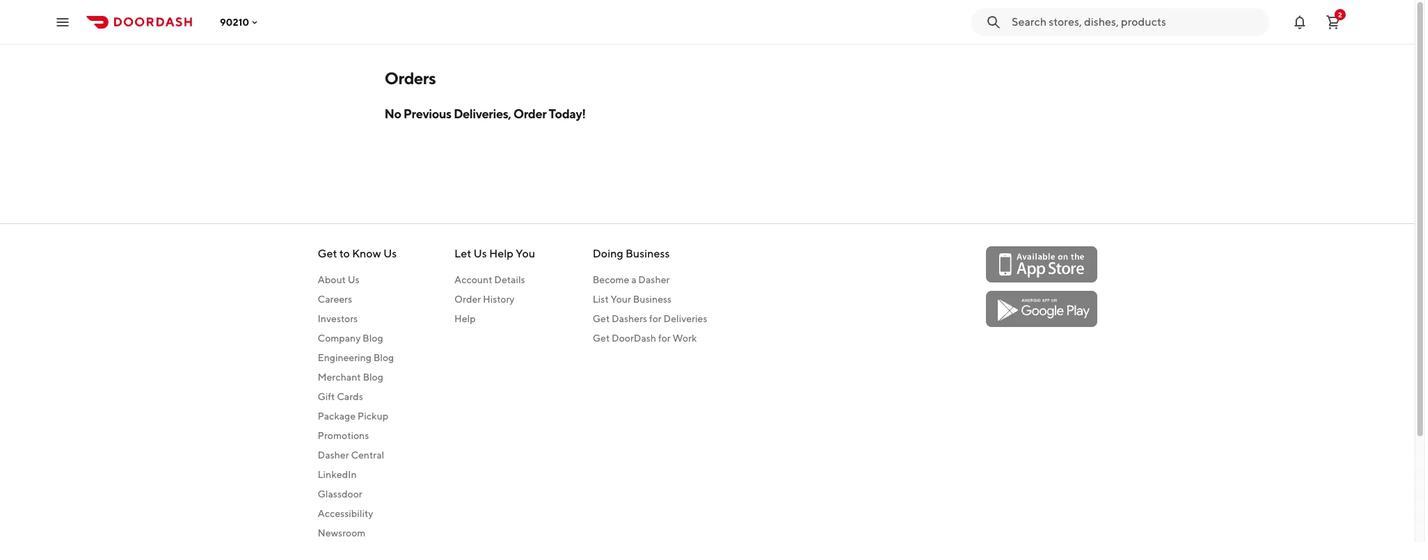 Task type: locate. For each thing, give the bounding box(es) containing it.
package pickup link
[[318, 409, 397, 423]]

1 horizontal spatial order
[[513, 106, 546, 121]]

blog up merchant blog 'link'
[[373, 352, 394, 363]]

0 vertical spatial blog
[[363, 333, 383, 344]]

order left today! on the top left
[[513, 106, 546, 121]]

business
[[626, 247, 670, 260], [633, 294, 672, 305]]

0 vertical spatial get
[[318, 247, 337, 260]]

package pickup
[[318, 411, 388, 422]]

help left "you"
[[489, 247, 513, 260]]

blog up "engineering blog" link on the bottom of the page
[[363, 333, 383, 344]]

careers link
[[318, 292, 397, 306]]

1 vertical spatial get
[[593, 313, 610, 324]]

help down order history
[[454, 313, 476, 324]]

dashers
[[612, 313, 647, 324]]

blog for merchant blog
[[363, 372, 383, 383]]

promotions link
[[318, 429, 397, 443]]

0 horizontal spatial us
[[348, 274, 359, 285]]

1 vertical spatial dasher
[[318, 450, 349, 461]]

0 horizontal spatial help
[[454, 313, 476, 324]]

details
[[494, 274, 525, 285]]

merchant blog link
[[318, 370, 397, 384]]

0 vertical spatial order
[[513, 106, 546, 121]]

notification bell image
[[1292, 14, 1308, 30]]

1 vertical spatial business
[[633, 294, 672, 305]]

for left work
[[658, 333, 671, 344]]

dasher central
[[318, 450, 384, 461]]

get left to
[[318, 247, 337, 260]]

pickup
[[358, 411, 388, 422]]

orders
[[384, 68, 436, 88]]

know
[[352, 247, 381, 260]]

careers
[[318, 294, 352, 305]]

1 vertical spatial for
[[658, 333, 671, 344]]

1 horizontal spatial help
[[489, 247, 513, 260]]

business inside list your business link
[[633, 294, 672, 305]]

get left doordash
[[593, 333, 610, 344]]

previous
[[403, 106, 451, 121]]

order
[[513, 106, 546, 121], [454, 294, 481, 305]]

1 vertical spatial blog
[[373, 352, 394, 363]]

0 horizontal spatial order
[[454, 294, 481, 305]]

us
[[383, 247, 397, 260], [473, 247, 487, 260], [348, 274, 359, 285]]

dasher central link
[[318, 448, 397, 462]]

0 vertical spatial dasher
[[638, 274, 670, 285]]

0 vertical spatial for
[[649, 313, 662, 324]]

dasher up list your business link
[[638, 274, 670, 285]]

account
[[454, 274, 492, 285]]

90210
[[220, 16, 249, 27]]

us up careers link
[[348, 274, 359, 285]]

us right the "let"
[[473, 247, 487, 260]]

your
[[611, 294, 631, 305]]

dasher
[[638, 274, 670, 285], [318, 450, 349, 461]]

1 vertical spatial order
[[454, 294, 481, 305]]

2 horizontal spatial us
[[473, 247, 487, 260]]

doordash
[[612, 333, 656, 344]]

get doordash for work link
[[593, 331, 707, 345]]

let us help you
[[454, 247, 535, 260]]

0 vertical spatial help
[[489, 247, 513, 260]]

list your business
[[593, 294, 672, 305]]

merchant blog
[[318, 372, 383, 383]]

90210 button
[[220, 16, 260, 27]]

for down list your business link
[[649, 313, 662, 324]]

package
[[318, 411, 356, 422]]

1 vertical spatial help
[[454, 313, 476, 324]]

2
[[1338, 10, 1342, 18]]

work
[[673, 333, 697, 344]]

doing business
[[593, 247, 670, 260]]

1 horizontal spatial dasher
[[638, 274, 670, 285]]

business up become a dasher link
[[626, 247, 670, 260]]

get for get doordash for work
[[593, 333, 610, 344]]

2 vertical spatial get
[[593, 333, 610, 344]]

get doordash for work
[[593, 333, 697, 344]]

get for get dashers for deliveries
[[593, 313, 610, 324]]

engineering blog link
[[318, 351, 397, 365]]

accessibility
[[318, 508, 373, 519]]

for
[[649, 313, 662, 324], [658, 333, 671, 344]]

order down account
[[454, 294, 481, 305]]

about us
[[318, 274, 359, 285]]

order history link
[[454, 292, 535, 306]]

3 items, open order cart image
[[1325, 14, 1342, 30]]

become a dasher
[[593, 274, 670, 285]]

get down the list
[[593, 313, 610, 324]]

company blog link
[[318, 331, 397, 345]]

us right know
[[383, 247, 397, 260]]

dasher up linkedin
[[318, 450, 349, 461]]

blog up gift cards link at the bottom left of page
[[363, 372, 383, 383]]

no previous deliveries, order today!
[[384, 106, 586, 121]]

blog
[[363, 333, 383, 344], [373, 352, 394, 363], [363, 372, 383, 383]]

2 vertical spatial blog
[[363, 372, 383, 383]]

to
[[339, 247, 350, 260]]

you
[[516, 247, 535, 260]]

company blog
[[318, 333, 383, 344]]

glassdoor
[[318, 489, 362, 500]]

order inside order history link
[[454, 294, 481, 305]]

gift
[[318, 391, 335, 402]]

get
[[318, 247, 337, 260], [593, 313, 610, 324], [593, 333, 610, 344]]

business up get dashers for deliveries
[[633, 294, 672, 305]]

help
[[489, 247, 513, 260], [454, 313, 476, 324]]

investors
[[318, 313, 358, 324]]



Task type: vqa. For each thing, say whether or not it's contained in the screenshot.
Chick-fil-A® Nuggets Meal Image
no



Task type: describe. For each thing, give the bounding box(es) containing it.
0 vertical spatial business
[[626, 247, 670, 260]]

open menu image
[[54, 14, 71, 30]]

account details
[[454, 274, 525, 285]]

2 button
[[1319, 8, 1347, 36]]

glassdoor link
[[318, 487, 397, 501]]

cards
[[337, 391, 363, 402]]

get dashers for deliveries link
[[593, 312, 707, 326]]

gift cards
[[318, 391, 363, 402]]

linkedin
[[318, 469, 357, 480]]

linkedin link
[[318, 468, 397, 482]]

0 horizontal spatial dasher
[[318, 450, 349, 461]]

history
[[483, 294, 515, 305]]

deliveries,
[[454, 106, 511, 121]]

list
[[593, 294, 609, 305]]

gift cards link
[[318, 390, 397, 404]]

accessibility link
[[318, 507, 397, 521]]

investors link
[[318, 312, 397, 326]]

let
[[454, 247, 471, 260]]

today!
[[549, 106, 586, 121]]

blog for engineering blog
[[373, 352, 394, 363]]

list your business link
[[593, 292, 707, 306]]

for for dashers
[[649, 313, 662, 324]]

deliveries
[[664, 313, 707, 324]]

promotions
[[318, 430, 369, 441]]

become
[[593, 274, 629, 285]]

Store search: begin typing to search for stores available on DoorDash text field
[[1012, 14, 1261, 30]]

account details link
[[454, 273, 535, 287]]

no
[[384, 106, 401, 121]]

help link
[[454, 312, 535, 326]]

engineering blog
[[318, 352, 394, 363]]

become a dasher link
[[593, 273, 707, 287]]

doing
[[593, 247, 623, 260]]

for for doordash
[[658, 333, 671, 344]]

central
[[351, 450, 384, 461]]

engineering
[[318, 352, 371, 363]]

about
[[318, 274, 346, 285]]

company
[[318, 333, 361, 344]]

about us link
[[318, 273, 397, 287]]

us for let us help you
[[473, 247, 487, 260]]

newsroom link
[[318, 526, 397, 540]]

get for get to know us
[[318, 247, 337, 260]]

newsroom
[[318, 528, 366, 539]]

1 horizontal spatial us
[[383, 247, 397, 260]]

a
[[631, 274, 636, 285]]

merchant
[[318, 372, 361, 383]]

get dashers for deliveries
[[593, 313, 707, 324]]

blog for company blog
[[363, 333, 383, 344]]

get to know us
[[318, 247, 397, 260]]

us for about us
[[348, 274, 359, 285]]

order history
[[454, 294, 515, 305]]



